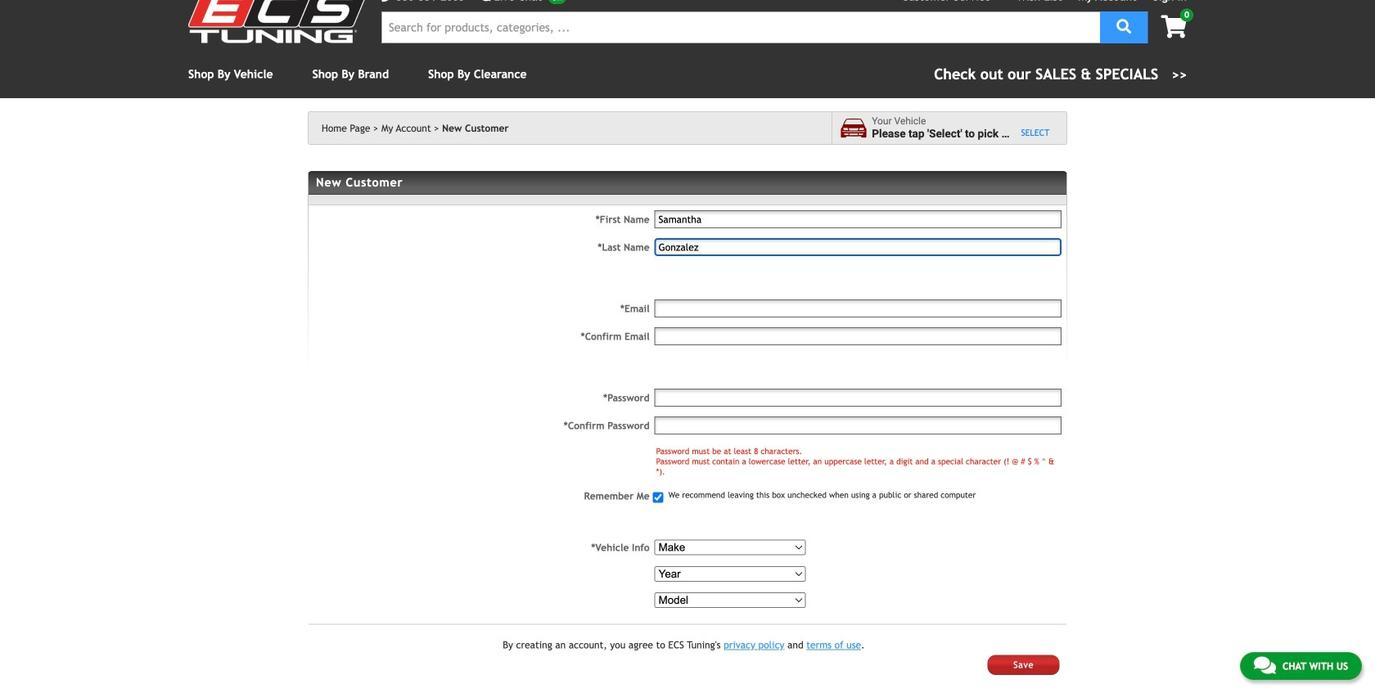 Task type: vqa. For each thing, say whether or not it's contained in the screenshot.
shopping cart image
yes



Task type: describe. For each thing, give the bounding box(es) containing it.
search image
[[1117, 19, 1132, 34]]

ecs tuning image
[[188, 0, 369, 43]]



Task type: locate. For each thing, give the bounding box(es) containing it.
None checkbox
[[653, 493, 664, 503]]

None text field
[[655, 210, 1062, 228], [655, 300, 1062, 318], [655, 210, 1062, 228], [655, 300, 1062, 318]]

None text field
[[655, 238, 1062, 256], [655, 328, 1062, 346], [655, 238, 1062, 256], [655, 328, 1062, 346]]

phone image
[[382, 0, 393, 2]]

None submit
[[988, 656, 1060, 676]]

None password field
[[655, 389, 1062, 407], [655, 417, 1062, 435], [655, 389, 1062, 407], [655, 417, 1062, 435]]

Search text field
[[382, 11, 1101, 43]]

comments image
[[478, 0, 491, 2]]

shopping cart image
[[1162, 15, 1188, 38]]



